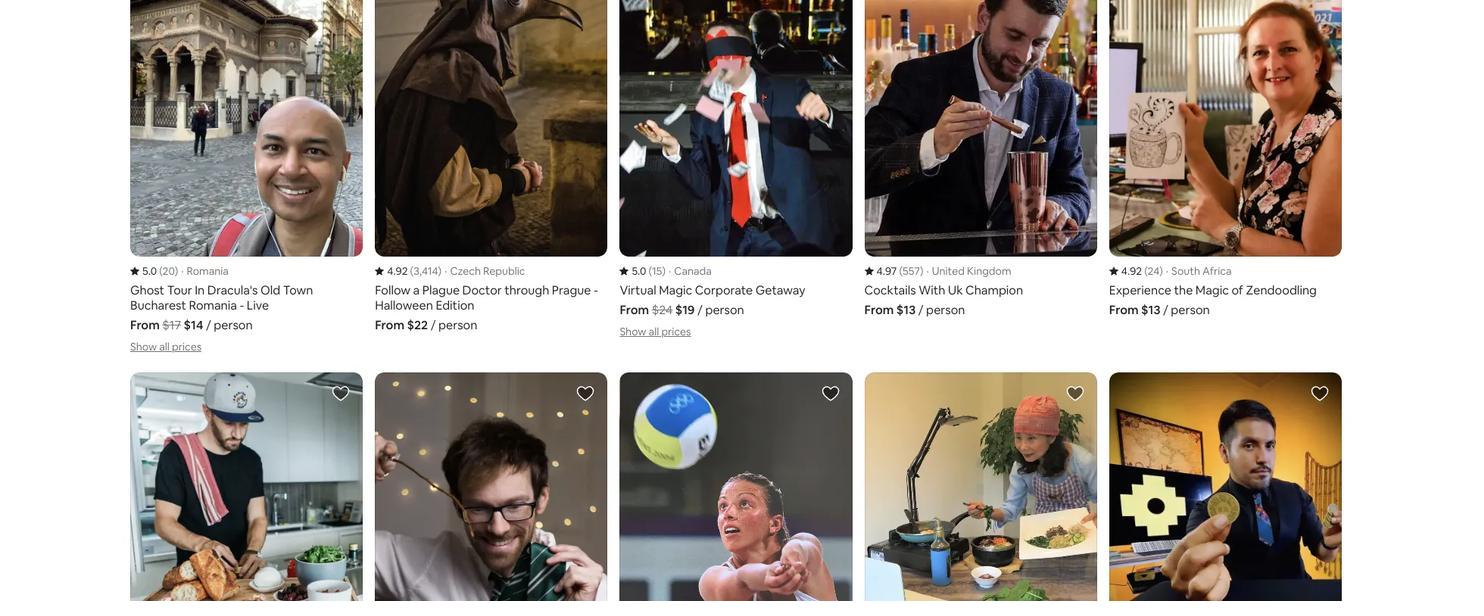 Task type: vqa. For each thing, say whether or not it's contained in the screenshot.
$280 button
no



Task type: describe. For each thing, give the bounding box(es) containing it.
prices for $19
[[662, 325, 691, 338]]

from inside the from $24 $19 / person show all prices
[[620, 302, 649, 318]]

/ for · south africa
[[1163, 302, 1169, 318]]

prices for $14
[[172, 340, 202, 354]]

5.0 ( 20 )
[[142, 264, 178, 278]]

) for 4.92 ( 3,414 )
[[438, 264, 442, 278]]

from $24 $19 / person show all prices
[[620, 302, 744, 338]]

/ inside the from $24 $19 / person show all prices
[[698, 302, 703, 318]]

4.97 ( 557 )
[[877, 264, 924, 278]]

3 save this experience image from the left
[[1311, 385, 1329, 403]]

person for · south africa
[[1171, 302, 1210, 318]]

) for 4.97 ( 557 )
[[920, 264, 924, 278]]

rating 5.0 out of 5; 15 reviews image
[[620, 264, 666, 278]]

20
[[163, 264, 175, 278]]

rating 4.97 out of 5; 557 reviews image
[[865, 264, 924, 278]]

experience the magic of zendoodling group
[[1110, 0, 1342, 318]]

show all prices button for $24
[[620, 325, 691, 338]]

person inside from $17 $14 / person show all prices
[[214, 317, 253, 333]]

person for · czech republic
[[439, 317, 477, 333]]

4.92 ( 3,414 )
[[387, 264, 442, 278]]

cocktails with uk champion group
[[865, 0, 1097, 318]]

· canada
[[669, 264, 712, 278]]

all for $24
[[649, 325, 659, 338]]

( for 24
[[1145, 264, 1148, 278]]

1 save this experience image from the left
[[577, 385, 595, 403]]

romania
[[187, 264, 229, 278]]

· czech republic
[[445, 264, 525, 278]]

$13 for 557
[[897, 302, 916, 318]]

( for 3,414
[[410, 264, 414, 278]]

( for 557
[[899, 264, 903, 278]]

republic
[[483, 264, 525, 278]]

from for · south africa
[[1110, 302, 1139, 318]]

5.0 for $17
[[142, 264, 157, 278]]

5.0 for $24
[[632, 264, 647, 278]]

from $13 / person for 557
[[865, 302, 965, 318]]

from $17 $14 / person show all prices
[[130, 317, 253, 354]]

rating 4.92 out of 5; 3,414 reviews image
[[375, 264, 442, 278]]

· for · canada
[[669, 264, 671, 278]]

canada
[[674, 264, 712, 278]]

4.92 for $13
[[1122, 264, 1142, 278]]

$13 for 24
[[1141, 302, 1161, 318]]

24
[[1148, 264, 1160, 278]]

from inside from $17 $14 / person show all prices
[[130, 317, 160, 333]]

2 save this experience image from the left
[[822, 385, 840, 403]]



Task type: locate. For each thing, give the bounding box(es) containing it.
south
[[1172, 264, 1201, 278]]

prices down the $14
[[172, 340, 202, 354]]

( for 15
[[649, 264, 652, 278]]

4.97
[[877, 264, 897, 278]]

/ down · south africa
[[1163, 302, 1169, 318]]

prices down '$19'
[[662, 325, 691, 338]]

/
[[698, 302, 703, 318], [919, 302, 924, 318], [1163, 302, 1169, 318], [206, 317, 211, 333], [431, 317, 436, 333]]

1 from $13 / person from the left
[[865, 302, 965, 318]]

( inside cocktails with uk champion group
[[899, 264, 903, 278]]

)
[[175, 264, 178, 278], [438, 264, 442, 278], [662, 264, 666, 278], [920, 264, 924, 278], [1160, 264, 1163, 278]]

from down 4.97
[[865, 302, 894, 318]]

person for · united kingdom
[[926, 302, 965, 318]]

show all prices button
[[620, 325, 691, 338], [130, 340, 202, 354]]

) inside cocktails with uk champion group
[[920, 264, 924, 278]]

/ inside the experience the magic of zendoodling group
[[1163, 302, 1169, 318]]

person inside the experience the magic of zendoodling group
[[1171, 302, 1210, 318]]

1 horizontal spatial save this experience image
[[1066, 385, 1085, 403]]

· inside the experience the magic of zendoodling group
[[1166, 264, 1169, 278]]

· south africa
[[1166, 264, 1232, 278]]

show inside from $17 $14 / person show all prices
[[130, 340, 157, 354]]

1 vertical spatial show
[[130, 340, 157, 354]]

0 vertical spatial prices
[[662, 325, 691, 338]]

) inside the experience the magic of zendoodling group
[[1160, 264, 1163, 278]]

5.0
[[142, 264, 157, 278], [632, 264, 647, 278]]

3 · from the left
[[669, 264, 671, 278]]

/ for · czech republic
[[431, 317, 436, 333]]

show all prices button down $24
[[620, 325, 691, 338]]

0 horizontal spatial prices
[[172, 340, 202, 354]]

· for · united kingdom
[[927, 264, 929, 278]]

africa
[[1203, 264, 1232, 278]]

) left · romania
[[175, 264, 178, 278]]

2 save this experience image from the left
[[1066, 385, 1085, 403]]

· inside follow a plague doctor through prague - halloween edition group
[[445, 264, 447, 278]]

) left "south"
[[1160, 264, 1163, 278]]

2 from $13 / person from the left
[[1110, 302, 1210, 318]]

1 horizontal spatial show
[[620, 325, 647, 338]]

show
[[620, 325, 647, 338], [130, 340, 157, 354]]

from $13 / person inside cocktails with uk champion group
[[865, 302, 965, 318]]

4.92 left 24
[[1122, 264, 1142, 278]]

show all prices button down $17
[[130, 340, 202, 354]]

all down $17
[[159, 340, 170, 354]]

0 horizontal spatial $13
[[897, 302, 916, 318]]

all for $17
[[159, 340, 170, 354]]

4.92 for $22
[[387, 264, 408, 278]]

( left · romania
[[159, 264, 163, 278]]

0 horizontal spatial show
[[130, 340, 157, 354]]

1 horizontal spatial 5.0
[[632, 264, 647, 278]]

( inside ghost tour in dracula's old town bucharest romania - live group
[[159, 264, 163, 278]]

4.92 inside the experience the magic of zendoodling group
[[1122, 264, 1142, 278]]

from left $24
[[620, 302, 649, 318]]

$14
[[184, 317, 203, 333]]

/ down 557
[[919, 302, 924, 318]]

show for $17
[[130, 340, 157, 354]]

0 horizontal spatial 4.92
[[387, 264, 408, 278]]

from $13 / person inside the experience the magic of zendoodling group
[[1110, 302, 1210, 318]]

5.0 ( 15 )
[[632, 264, 666, 278]]

2 $13 from the left
[[1141, 302, 1161, 318]]

( inside "virtual magic corporate getaway" group
[[649, 264, 652, 278]]

from $13 / person down 24
[[1110, 302, 1210, 318]]

5 · from the left
[[1166, 264, 1169, 278]]

$22
[[407, 317, 428, 333]]

from for · czech republic
[[375, 317, 405, 333]]

/ inside follow a plague doctor through prague - halloween edition group
[[431, 317, 436, 333]]

rating 4.92 out of 5; 24 reviews image
[[1110, 264, 1163, 278]]

1 horizontal spatial from $13 / person
[[1110, 302, 1210, 318]]

· inside "virtual magic corporate getaway" group
[[669, 264, 671, 278]]

$13 down 24
[[1141, 302, 1161, 318]]

0 horizontal spatial all
[[159, 340, 170, 354]]

from inside the experience the magic of zendoodling group
[[1110, 302, 1139, 318]]

· for · romania
[[181, 264, 184, 278]]

2 5.0 from the left
[[632, 264, 647, 278]]

· for · czech republic
[[445, 264, 447, 278]]

0 vertical spatial all
[[649, 325, 659, 338]]

$17
[[162, 317, 181, 333]]

1 horizontal spatial 4.92
[[1122, 264, 1142, 278]]

( right 4.97
[[899, 264, 903, 278]]

0 horizontal spatial show all prices button
[[130, 340, 202, 354]]

) left united
[[920, 264, 924, 278]]

/ right '$19'
[[698, 302, 703, 318]]

3 ( from the left
[[649, 264, 652, 278]]

· right 24
[[1166, 264, 1169, 278]]

show all prices button inside ghost tour in dracula's old town bucharest romania - live group
[[130, 340, 202, 354]]

) left czech
[[438, 264, 442, 278]]

( left czech
[[410, 264, 414, 278]]

person down united
[[926, 302, 965, 318]]

from inside cocktails with uk champion group
[[865, 302, 894, 318]]

4 ( from the left
[[899, 264, 903, 278]]

from $22 / person
[[375, 317, 477, 333]]

) inside "virtual magic corporate getaway" group
[[662, 264, 666, 278]]

) for 5.0 ( 15 )
[[662, 264, 666, 278]]

prices
[[662, 325, 691, 338], [172, 340, 202, 354]]

0 vertical spatial show all prices button
[[620, 325, 691, 338]]

4.92 inside follow a plague doctor through prague - halloween edition group
[[387, 264, 408, 278]]

from left $17
[[130, 317, 160, 333]]

( inside the experience the magic of zendoodling group
[[1145, 264, 1148, 278]]

1 vertical spatial all
[[159, 340, 170, 354]]

from $13 / person down 557
[[865, 302, 965, 318]]

show all prices button for $17
[[130, 340, 202, 354]]

prices inside the from $24 $19 / person show all prices
[[662, 325, 691, 338]]

person right '$19'
[[705, 302, 744, 318]]

1 vertical spatial show all prices button
[[130, 340, 202, 354]]

5 ( from the left
[[1145, 264, 1148, 278]]

2 ( from the left
[[410, 264, 414, 278]]

follow a plague doctor through prague - halloween edition group
[[375, 0, 608, 333]]

1 $13 from the left
[[897, 302, 916, 318]]

$24
[[652, 302, 673, 318]]

5.0 left 20
[[142, 264, 157, 278]]

1 ) from the left
[[175, 264, 178, 278]]

(
[[159, 264, 163, 278], [410, 264, 414, 278], [649, 264, 652, 278], [899, 264, 903, 278], [1145, 264, 1148, 278]]

) for 5.0 ( 20 )
[[175, 264, 178, 278]]

0 horizontal spatial save this experience image
[[577, 385, 595, 403]]

2 ) from the left
[[438, 264, 442, 278]]

1 horizontal spatial $13
[[1141, 302, 1161, 318]]

from $13 / person
[[865, 302, 965, 318], [1110, 302, 1210, 318]]

kingdom
[[967, 264, 1012, 278]]

person
[[705, 302, 744, 318], [926, 302, 965, 318], [1171, 302, 1210, 318], [214, 317, 253, 333], [439, 317, 477, 333]]

$19
[[675, 302, 695, 318]]

4.92 left 3,414
[[387, 264, 408, 278]]

virtual magic corporate getaway group
[[620, 0, 853, 339]]

from $13 / person for 24
[[1110, 302, 1210, 318]]

4 ) from the left
[[920, 264, 924, 278]]

from left $22
[[375, 317, 405, 333]]

· for · south africa
[[1166, 264, 1169, 278]]

5.0 inside ghost tour in dracula's old town bucharest romania - live group
[[142, 264, 157, 278]]

/ for · united kingdom
[[919, 302, 924, 318]]

· right 15
[[669, 264, 671, 278]]

1 4.92 from the left
[[387, 264, 408, 278]]

save this experience image
[[332, 385, 350, 403], [822, 385, 840, 403]]

from
[[620, 302, 649, 318], [865, 302, 894, 318], [1110, 302, 1139, 318], [130, 317, 160, 333], [375, 317, 405, 333]]

from inside follow a plague doctor through prague - halloween edition group
[[375, 317, 405, 333]]

3,414
[[414, 264, 438, 278]]

1 ( from the left
[[159, 264, 163, 278]]

1 5.0 from the left
[[142, 264, 157, 278]]

4.92
[[387, 264, 408, 278], [1122, 264, 1142, 278]]

person inside the from $24 $19 / person show all prices
[[705, 302, 744, 318]]

) inside ghost tour in dracula's old town bucharest romania - live group
[[175, 264, 178, 278]]

show all prices button inside "virtual magic corporate getaway" group
[[620, 325, 691, 338]]

1 horizontal spatial prices
[[662, 325, 691, 338]]

· inside cocktails with uk champion group
[[927, 264, 929, 278]]

ghost tour in dracula's old town bucharest romania - live group
[[130, 0, 363, 354]]

5 ) from the left
[[1160, 264, 1163, 278]]

4 · from the left
[[927, 264, 929, 278]]

1 save this experience image from the left
[[332, 385, 350, 403]]

3 ) from the left
[[662, 264, 666, 278]]

show for $24
[[620, 325, 647, 338]]

) for 4.92 ( 24 )
[[1160, 264, 1163, 278]]

rating 5.0 out of 5; 20 reviews image
[[130, 264, 178, 278]]

) inside follow a plague doctor through prague - halloween edition group
[[438, 264, 442, 278]]

/ right $22
[[431, 317, 436, 333]]

( left "south"
[[1145, 264, 1148, 278]]

2 horizontal spatial save this experience image
[[1311, 385, 1329, 403]]

person inside follow a plague doctor through prague - halloween edition group
[[439, 317, 477, 333]]

show inside the from $24 $19 / person show all prices
[[620, 325, 647, 338]]

$13
[[897, 302, 916, 318], [1141, 302, 1161, 318]]

1 · from the left
[[181, 264, 184, 278]]

( for 20
[[159, 264, 163, 278]]

· united kingdom
[[927, 264, 1012, 278]]

· right 20
[[181, 264, 184, 278]]

0 horizontal spatial from $13 / person
[[865, 302, 965, 318]]

person inside cocktails with uk champion group
[[926, 302, 965, 318]]

all inside from $17 $14 / person show all prices
[[159, 340, 170, 354]]

· left czech
[[445, 264, 447, 278]]

· romania
[[181, 264, 229, 278]]

save this experience image
[[577, 385, 595, 403], [1066, 385, 1085, 403], [1311, 385, 1329, 403]]

·
[[181, 264, 184, 278], [445, 264, 447, 278], [669, 264, 671, 278], [927, 264, 929, 278], [1166, 264, 1169, 278]]

from down rating 4.92 out of 5; 24 reviews image
[[1110, 302, 1139, 318]]

1 horizontal spatial show all prices button
[[620, 325, 691, 338]]

) left · canada
[[662, 264, 666, 278]]

all
[[649, 325, 659, 338], [159, 340, 170, 354]]

person down "south"
[[1171, 302, 1210, 318]]

person right the $14
[[214, 317, 253, 333]]

prices inside from $17 $14 / person show all prices
[[172, 340, 202, 354]]

1 horizontal spatial all
[[649, 325, 659, 338]]

· inside ghost tour in dracula's old town bucharest romania - live group
[[181, 264, 184, 278]]

1 horizontal spatial save this experience image
[[822, 385, 840, 403]]

4.92 ( 24 )
[[1122, 264, 1163, 278]]

$13 down 557
[[897, 302, 916, 318]]

/ inside from $17 $14 / person show all prices
[[206, 317, 211, 333]]

all inside the from $24 $19 / person show all prices
[[649, 325, 659, 338]]

person right $22
[[439, 317, 477, 333]]

5.0 left 15
[[632, 264, 647, 278]]

united
[[932, 264, 965, 278]]

2 4.92 from the left
[[1122, 264, 1142, 278]]

( inside follow a plague doctor through prague - halloween edition group
[[410, 264, 414, 278]]

from for · united kingdom
[[865, 302, 894, 318]]

czech
[[450, 264, 481, 278]]

$13 inside the experience the magic of zendoodling group
[[1141, 302, 1161, 318]]

$13 inside cocktails with uk champion group
[[897, 302, 916, 318]]

/ inside cocktails with uk champion group
[[919, 302, 924, 318]]

· right 557
[[927, 264, 929, 278]]

all down $24
[[649, 325, 659, 338]]

0 horizontal spatial 5.0
[[142, 264, 157, 278]]

1 vertical spatial prices
[[172, 340, 202, 354]]

557
[[903, 264, 920, 278]]

5.0 inside "virtual magic corporate getaway" group
[[632, 264, 647, 278]]

0 vertical spatial show
[[620, 325, 647, 338]]

( left · canada
[[649, 264, 652, 278]]

0 horizontal spatial save this experience image
[[332, 385, 350, 403]]

/ right the $14
[[206, 317, 211, 333]]

2 · from the left
[[445, 264, 447, 278]]

15
[[652, 264, 662, 278]]



